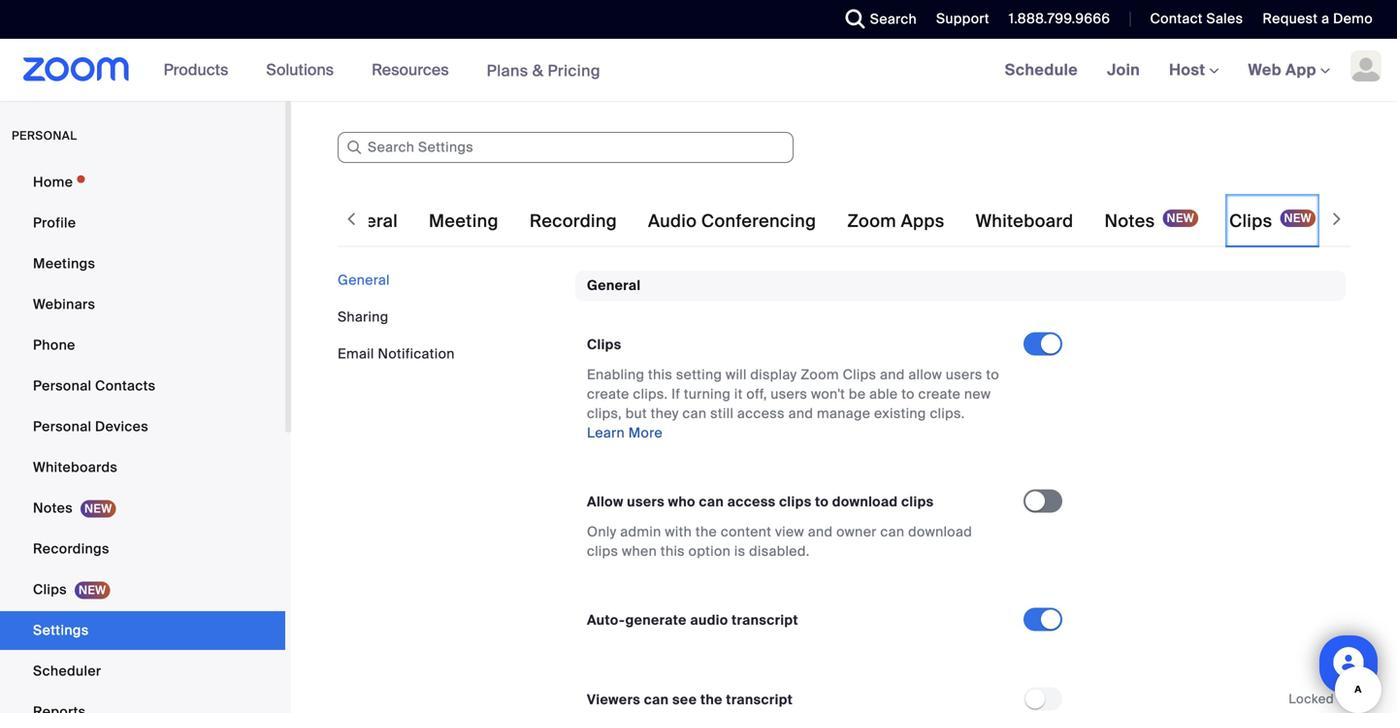 Task type: locate. For each thing, give the bounding box(es) containing it.
they
[[651, 405, 679, 423]]

to up the new
[[986, 366, 1000, 384]]

0 vertical spatial transcript
[[732, 611, 799, 629]]

existing
[[874, 405, 926, 423]]

this inside enabling this setting will display zoom clips and allow users to create clips. if turning it off, users won't be able to create new clips, but they can still access and manage existing clips. learn more
[[648, 366, 673, 384]]

create down "allow"
[[918, 385, 961, 403]]

the for with
[[696, 523, 717, 541]]

create up the clips,
[[587, 385, 629, 403]]

settings
[[33, 622, 89, 639]]

profile
[[33, 214, 76, 232]]

notes link
[[0, 489, 285, 528]]

resources
[[372, 60, 449, 80]]

product information navigation
[[149, 39, 615, 102]]

general
[[331, 210, 398, 232], [338, 271, 390, 289], [587, 277, 641, 295]]

clips inside enabling this setting will display zoom clips and allow users to create clips. if turning it off, users won't be able to create new clips, but they can still access and manage existing clips. learn more
[[843, 366, 877, 384]]

conferencing
[[702, 210, 816, 232]]

support link
[[922, 0, 994, 39], [936, 10, 990, 28]]

see
[[672, 691, 697, 709]]

clips inside only admin with the content view and owner can download clips when this option is disabled.
[[587, 542, 618, 560]]

can
[[683, 405, 707, 423], [699, 493, 724, 511], [881, 523, 905, 541], [644, 691, 669, 709]]

1 vertical spatial the
[[701, 691, 723, 709]]

this
[[648, 366, 673, 384], [661, 542, 685, 560]]

app
[[1286, 60, 1317, 80]]

locked
[[1289, 691, 1334, 707]]

clips
[[1230, 210, 1273, 232], [587, 336, 622, 354], [843, 366, 877, 384], [33, 581, 67, 599]]

1 vertical spatial notes
[[33, 499, 73, 517]]

0 vertical spatial notes
[[1105, 210, 1155, 232]]

1 vertical spatial zoom
[[801, 366, 839, 384]]

solutions button
[[266, 39, 343, 101]]

and down won't
[[789, 405, 813, 423]]

1 horizontal spatial download
[[908, 523, 972, 541]]

learn more link
[[587, 424, 663, 442]]

0 vertical spatial personal
[[33, 377, 92, 395]]

email notification
[[338, 345, 455, 363]]

2 vertical spatial users
[[627, 493, 665, 511]]

1 horizontal spatial users
[[771, 385, 808, 403]]

with
[[665, 523, 692, 541]]

0 vertical spatial access
[[737, 405, 785, 423]]

access up content
[[727, 493, 776, 511]]

clips down only
[[587, 542, 618, 560]]

this down with
[[661, 542, 685, 560]]

learn
[[587, 424, 625, 442]]

personal inside personal contacts link
[[33, 377, 92, 395]]

personal
[[12, 128, 77, 143]]

menu bar containing general
[[338, 271, 561, 364]]

products
[[164, 60, 228, 80]]

clips.
[[633, 385, 668, 403], [930, 405, 965, 423]]

viewers
[[587, 691, 641, 709]]

the
[[696, 523, 717, 541], [701, 691, 723, 709]]

0 vertical spatial users
[[946, 366, 983, 384]]

recording
[[530, 210, 617, 232]]

clips. up but
[[633, 385, 668, 403]]

if
[[672, 385, 680, 403]]

download right the owner
[[908, 523, 972, 541]]

zoom inside enabling this setting will display zoom clips and allow users to create clips. if turning it off, users won't be able to create new clips, but they can still access and manage existing clips. learn more
[[801, 366, 839, 384]]

clips down existing
[[902, 493, 934, 511]]

0 vertical spatial this
[[648, 366, 673, 384]]

1.888.799.9666 button
[[994, 0, 1115, 39], [1009, 10, 1111, 28]]

1 vertical spatial clips.
[[930, 405, 965, 423]]

&
[[532, 60, 544, 81]]

the right see
[[701, 691, 723, 709]]

1 horizontal spatial create
[[918, 385, 961, 403]]

0 vertical spatial the
[[696, 523, 717, 541]]

personal up whiteboards on the bottom left of page
[[33, 418, 92, 436]]

0 vertical spatial zoom
[[847, 210, 897, 232]]

2 horizontal spatial users
[[946, 366, 983, 384]]

0 horizontal spatial create
[[587, 385, 629, 403]]

transcript
[[732, 611, 799, 629], [726, 691, 793, 709]]

personal down the phone
[[33, 377, 92, 395]]

request
[[1263, 10, 1318, 28]]

transcript right see
[[726, 691, 793, 709]]

1.888.799.9666 button up schedule
[[994, 0, 1115, 39]]

banner
[[0, 39, 1397, 102]]

zoom
[[847, 210, 897, 232], [801, 366, 839, 384]]

1 vertical spatial this
[[661, 542, 685, 560]]

1 horizontal spatial zoom
[[847, 210, 897, 232]]

0 vertical spatial and
[[880, 366, 905, 384]]

owner
[[837, 523, 877, 541]]

1 vertical spatial users
[[771, 385, 808, 403]]

recordings link
[[0, 530, 285, 569]]

and right view
[[808, 523, 833, 541]]

zoom apps
[[847, 210, 945, 232]]

download inside only admin with the content view and owner can download clips when this option is disabled.
[[908, 523, 972, 541]]

meetings navigation
[[990, 39, 1397, 102]]

personal inside personal devices link
[[33, 418, 92, 436]]

request a demo
[[1263, 10, 1373, 28]]

more
[[629, 424, 663, 442]]

meetings link
[[0, 245, 285, 283]]

able
[[870, 385, 898, 403]]

zoom up won't
[[801, 366, 839, 384]]

the for see
[[701, 691, 723, 709]]

1 vertical spatial personal
[[33, 418, 92, 436]]

users up the new
[[946, 366, 983, 384]]

access down off,
[[737, 405, 785, 423]]

2 horizontal spatial to
[[986, 366, 1000, 384]]

2 vertical spatial and
[[808, 523, 833, 541]]

resources button
[[372, 39, 458, 101]]

notification
[[378, 345, 455, 363]]

plans & pricing
[[487, 60, 601, 81]]

profile picture image
[[1351, 50, 1382, 82]]

0 vertical spatial clips.
[[633, 385, 668, 403]]

to up only admin with the content view and owner can download clips when this option is disabled.
[[815, 493, 829, 511]]

can down turning
[[683, 405, 707, 423]]

personal
[[33, 377, 92, 395], [33, 418, 92, 436]]

users down display
[[771, 385, 808, 403]]

download up the owner
[[832, 493, 898, 511]]

2 personal from the top
[[33, 418, 92, 436]]

1 horizontal spatial notes
[[1105, 210, 1155, 232]]

0 horizontal spatial zoom
[[801, 366, 839, 384]]

search button
[[831, 0, 922, 39]]

personal contacts link
[[0, 367, 285, 406]]

the inside only admin with the content view and owner can download clips when this option is disabled.
[[696, 523, 717, 541]]

general up 'sharing'
[[338, 271, 390, 289]]

viewers can see the transcript
[[587, 691, 793, 709]]

0 horizontal spatial to
[[815, 493, 829, 511]]

0 vertical spatial download
[[832, 493, 898, 511]]

auto-
[[587, 611, 625, 629]]

0 horizontal spatial clips
[[587, 542, 618, 560]]

this up if
[[648, 366, 673, 384]]

allow
[[909, 366, 942, 384]]

2 create from the left
[[918, 385, 961, 403]]

display
[[750, 366, 797, 384]]

scroll left image
[[342, 210, 361, 229]]

plans & pricing link
[[487, 60, 601, 81], [487, 60, 601, 81]]

notes inside tabs of my account settings page tab list
[[1105, 210, 1155, 232]]

clips up view
[[779, 493, 812, 511]]

products button
[[164, 39, 237, 101]]

to up existing
[[902, 385, 915, 403]]

the up option
[[696, 523, 717, 541]]

can right the owner
[[881, 523, 905, 541]]

transcript right audio
[[732, 611, 799, 629]]

only admin with the content view and owner can download clips when this option is disabled.
[[587, 523, 972, 560]]

menu bar
[[338, 271, 561, 364]]

meeting
[[429, 210, 499, 232]]

1 vertical spatial download
[[908, 523, 972, 541]]

users up 'admin'
[[627, 493, 665, 511]]

devices
[[95, 418, 149, 436]]

and up 'able'
[[880, 366, 905, 384]]

clips. down the new
[[930, 405, 965, 423]]

clips up be at the right bottom of the page
[[843, 366, 877, 384]]

home link
[[0, 163, 285, 202]]

banner containing products
[[0, 39, 1397, 102]]

contacts
[[95, 377, 156, 395]]

can left see
[[644, 691, 669, 709]]

general up general link
[[331, 210, 398, 232]]

0 horizontal spatial notes
[[33, 499, 73, 517]]

be
[[849, 385, 866, 403]]

create
[[587, 385, 629, 403], [918, 385, 961, 403]]

whiteboards
[[33, 459, 118, 476]]

zoom left "apps"
[[847, 210, 897, 232]]

contact sales link
[[1136, 0, 1248, 39], [1150, 10, 1243, 28]]

1 vertical spatial and
[[789, 405, 813, 423]]

1 horizontal spatial to
[[902, 385, 915, 403]]

clips left scroll right 'image' on the top right
[[1230, 210, 1273, 232]]

1 personal from the top
[[33, 377, 92, 395]]

general down recording
[[587, 277, 641, 295]]

pricing
[[548, 60, 601, 81]]

web
[[1248, 60, 1282, 80]]

request a demo link
[[1248, 0, 1397, 39], [1263, 10, 1373, 28]]

phone
[[33, 336, 75, 354]]

clips up settings
[[33, 581, 67, 599]]

auto-generate audio transcript
[[587, 611, 799, 629]]



Task type: describe. For each thing, give the bounding box(es) containing it.
is
[[735, 542, 746, 560]]

audio conferencing
[[648, 210, 816, 232]]

clips up 'enabling'
[[587, 336, 622, 354]]

audio
[[690, 611, 728, 629]]

zoom logo image
[[23, 57, 130, 82]]

personal for personal devices
[[33, 418, 92, 436]]

0 horizontal spatial clips.
[[633, 385, 668, 403]]

when
[[622, 542, 657, 560]]

manage
[[817, 405, 871, 423]]

will
[[726, 366, 747, 384]]

this inside only admin with the content view and owner can download clips when this option is disabled.
[[661, 542, 685, 560]]

recordings
[[33, 540, 109, 558]]

join link
[[1093, 39, 1155, 101]]

clips inside personal menu menu
[[33, 581, 67, 599]]

enabling this setting will display zoom clips and allow users to create clips. if turning it off, users won't be able to create new clips, but they can still access and manage existing clips. learn more
[[587, 366, 1000, 442]]

sharing link
[[338, 308, 389, 326]]

content
[[721, 523, 772, 541]]

0 horizontal spatial download
[[832, 493, 898, 511]]

access inside enabling this setting will display zoom clips and allow users to create clips. if turning it off, users won't be able to create new clips, but they can still access and manage existing clips. learn more
[[737, 405, 785, 423]]

generate
[[625, 611, 687, 629]]

meetings
[[33, 255, 95, 273]]

1 vertical spatial to
[[902, 385, 915, 403]]

clips,
[[587, 405, 622, 423]]

but
[[626, 405, 647, 423]]

disabled.
[[749, 542, 810, 560]]

admin
[[620, 523, 661, 541]]

general link
[[338, 271, 390, 289]]

1.888.799.9666
[[1009, 10, 1111, 28]]

can inside enabling this setting will display zoom clips and allow users to create clips. if turning it off, users won't be able to create new clips, but they can still access and manage existing clips. learn more
[[683, 405, 707, 423]]

schedule link
[[990, 39, 1093, 101]]

webinars
[[33, 295, 95, 313]]

settings link
[[0, 611, 285, 650]]

2 horizontal spatial clips
[[902, 493, 934, 511]]

enabling
[[587, 366, 645, 384]]

whiteboard
[[976, 210, 1074, 232]]

1 vertical spatial transcript
[[726, 691, 793, 709]]

personal for personal contacts
[[33, 377, 92, 395]]

host button
[[1169, 60, 1219, 80]]

personal contacts
[[33, 377, 156, 395]]

general inside menu bar
[[338, 271, 390, 289]]

profile link
[[0, 204, 285, 243]]

web app
[[1248, 60, 1317, 80]]

a
[[1322, 10, 1330, 28]]

search
[[870, 10, 917, 28]]

1.888.799.9666 button up schedule link
[[1009, 10, 1111, 28]]

web app button
[[1248, 60, 1330, 80]]

email notification link
[[338, 345, 455, 363]]

turning
[[684, 385, 731, 403]]

1 horizontal spatial clips.
[[930, 405, 965, 423]]

new
[[964, 385, 991, 403]]

clips inside tabs of my account settings page tab list
[[1230, 210, 1273, 232]]

personal menu menu
[[0, 163, 285, 713]]

schedule
[[1005, 60, 1078, 80]]

Search Settings text field
[[338, 132, 794, 163]]

apps
[[901, 210, 945, 232]]

1 horizontal spatial clips
[[779, 493, 812, 511]]

0 vertical spatial to
[[986, 366, 1000, 384]]

personal devices link
[[0, 408, 285, 446]]

still
[[710, 405, 734, 423]]

view
[[775, 523, 804, 541]]

general inside tabs of my account settings page tab list
[[331, 210, 398, 232]]

plans
[[487, 60, 528, 81]]

sharing
[[338, 308, 389, 326]]

scheduler
[[33, 662, 101, 680]]

2 vertical spatial to
[[815, 493, 829, 511]]

demo
[[1333, 10, 1373, 28]]

notes inside personal menu menu
[[33, 499, 73, 517]]

contact sales
[[1150, 10, 1243, 28]]

who
[[668, 493, 696, 511]]

1 vertical spatial access
[[727, 493, 776, 511]]

contact
[[1150, 10, 1203, 28]]

can inside only admin with the content view and owner can download clips when this option is disabled.
[[881, 523, 905, 541]]

option
[[689, 542, 731, 560]]

whiteboards link
[[0, 448, 285, 487]]

0 horizontal spatial users
[[627, 493, 665, 511]]

clips link
[[0, 571, 285, 609]]

general inside general element
[[587, 277, 641, 295]]

setting
[[676, 366, 722, 384]]

general element
[[575, 271, 1346, 713]]

phone link
[[0, 326, 285, 365]]

can right who
[[699, 493, 724, 511]]

it
[[734, 385, 743, 403]]

allow
[[587, 493, 624, 511]]

email
[[338, 345, 374, 363]]

scheduler link
[[0, 652, 285, 691]]

home
[[33, 173, 73, 191]]

solutions
[[266, 60, 334, 80]]

tabs of my account settings page tab list
[[327, 194, 1320, 248]]

zoom inside tabs of my account settings page tab list
[[847, 210, 897, 232]]

and inside only admin with the content view and owner can download clips when this option is disabled.
[[808, 523, 833, 541]]

audio
[[648, 210, 697, 232]]

scroll right image
[[1328, 210, 1347, 229]]

only
[[587, 523, 617, 541]]

join
[[1107, 60, 1140, 80]]

off,
[[747, 385, 767, 403]]

1 create from the left
[[587, 385, 629, 403]]

won't
[[811, 385, 845, 403]]

sales
[[1207, 10, 1243, 28]]



Task type: vqa. For each thing, say whether or not it's contained in the screenshot.
Edit user photo
no



